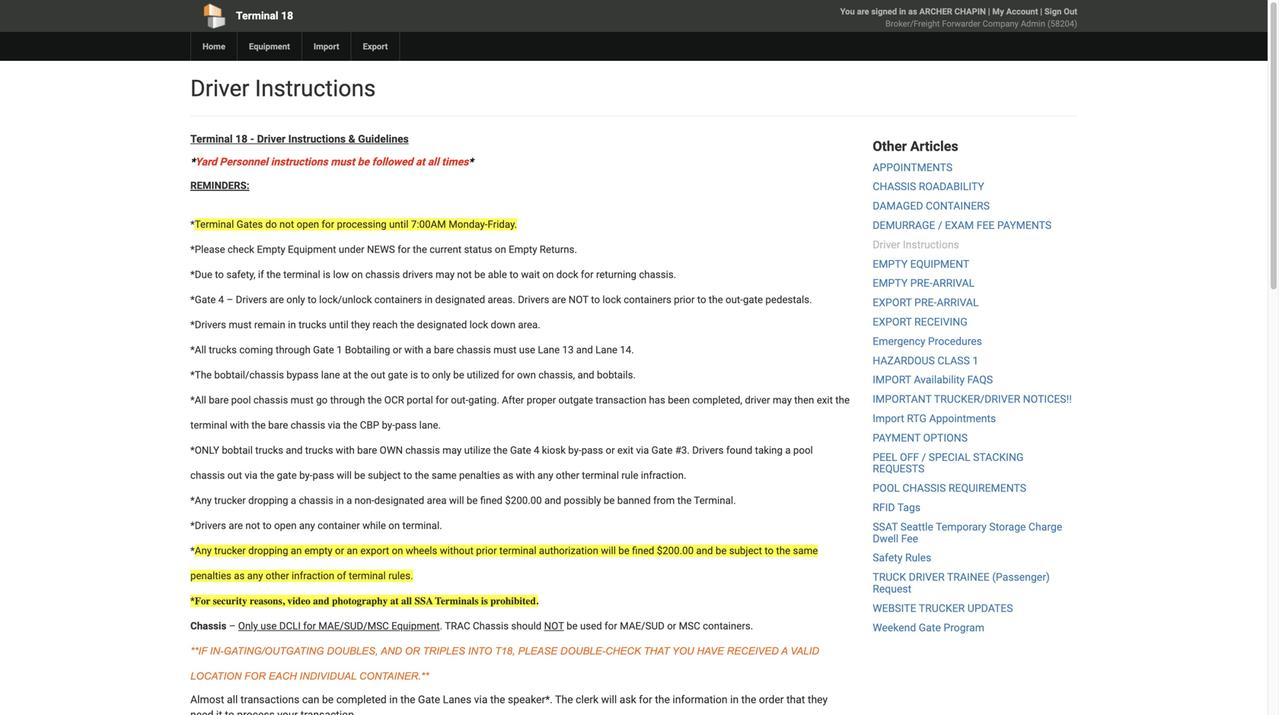 Task type: describe. For each thing, give the bounding box(es) containing it.
equipment link
[[237, 32, 301, 61]]

empty
[[304, 545, 333, 557]]

lane
[[321, 369, 340, 381]]

are down dock
[[552, 294, 566, 306]]

to inside almost all transactions can be completed in the gate lanes via the speaker*. the clerk will ask for the information in the order that they need it to process your transaction.
[[225, 709, 234, 716]]

for inside all bare pool chassis must go through the ocr portal for out-gating. after proper outgate transaction has been completed, driver may then exit the terminal with the bare chassis via the cbp by-pass lane.
[[436, 394, 448, 406]]

or down reach
[[393, 344, 402, 356]]

prior inside any trucker dropping an empty or an export on wheels without prior terminal authorization will be fined $200.00 and be subject to the same penalties as any other infraction of terminal rules.
[[476, 545, 497, 557]]

2 vertical spatial not
[[245, 520, 260, 532]]

gates
[[237, 218, 263, 231]]

1 containers from the left
[[374, 294, 422, 306]]

are right *drivers on the left of page
[[229, 520, 243, 532]]

equipment
[[910, 258, 969, 271]]

has
[[649, 394, 665, 406]]

signed
[[871, 6, 897, 16]]

in right information
[[730, 694, 739, 706]]

followed
[[372, 156, 413, 168]]

with up the bobtail/chassis bypass lane at the out gate is to only be utilized for own chassis, and bobtails.
[[404, 344, 423, 356]]

by- inside all bare pool chassis must go through the ocr portal for out-gating. after proper outgate transaction has been completed, driver may then exit the terminal with the bare chassis via the cbp by-pass lane.
[[382, 419, 395, 432]]

1 vertical spatial open
[[274, 520, 297, 532]]

chassis down bobtail/chassis
[[253, 394, 288, 406]]

2 export from the top
[[873, 316, 912, 329]]

will inside any trucker dropping an empty or an export on wheels without prior terminal authorization will be fined $200.00 and be subject to the same penalties as any other infraction of terminal rules.
[[601, 545, 616, 557]]

mae/sud/msc
[[318, 620, 389, 633]]

on right status
[[495, 243, 506, 256]]

without
[[440, 545, 474, 557]]

0 vertical spatial pre-
[[910, 277, 933, 290]]

driver inside other articles appointments chassis roadability damaged containers demurrage / exam fee payments driver instructions empty equipment empty pre-arrival export pre-arrival export receiving emergency procedures hazardous class 1 import availability faqs important trucker/driver notices!! import rtg appointments payment options peel off / special stacking requests pool chassis requirements rfid tags ssat seattle temporary storage charge dwell fee safety rules truck driver trainee (passenger) request website trucker updates weekend gate program
[[873, 239, 900, 251]]

0 horizontal spatial driver
[[190, 75, 249, 102]]

and right 13
[[576, 344, 593, 356]]

import inside 'link'
[[314, 41, 339, 51]]

be down terminal.
[[716, 545, 727, 557]]

security
[[213, 596, 247, 607]]

your
[[277, 709, 298, 716]]

2 lane from the left
[[596, 344, 618, 356]]

1 vertical spatial –
[[229, 620, 236, 633]]

my account link
[[992, 6, 1038, 16]]

drivers down 'if'
[[236, 294, 267, 306]]

weekend
[[873, 622, 916, 634]]

with inside all bare pool chassis must go through the ocr portal for out-gating. after proper outgate transaction has been completed, driver may then exit the terminal with the bare chassis via the cbp by-pass lane.
[[230, 419, 249, 432]]

after
[[502, 394, 524, 406]]

gate inside other articles appointments chassis roadability damaged containers demurrage / exam fee payments driver instructions empty equipment empty pre-arrival export pre-arrival export receiving emergency procedures hazardous class 1 import availability faqs important trucker/driver notices!! import rtg appointments payment options peel off / special stacking requests pool chassis requirements rfid tags ssat seattle temporary storage charge dwell fee safety rules truck driver trainee (passenger) request website trucker updates weekend gate program
[[919, 622, 941, 634]]

of
[[337, 570, 346, 582]]

portal
[[407, 394, 433, 406]]

with down all bare pool chassis must go through the ocr portal for out-gating. after proper outgate transaction has been completed, driver may then exit the terminal with the bare chassis via the cbp by-pass lane.
[[516, 470, 535, 482]]

must down &
[[331, 156, 355, 168]]

subject inside any trucker dropping an empty or an export on wheels without prior terminal authorization will be fined $200.00 and be subject to the same penalties as any other infraction of terminal rules.
[[729, 545, 762, 557]]

must inside all bare pool chassis must go through the ocr portal for out-gating. after proper outgate transaction has been completed, driver may then exit the terminal with the bare chassis via the cbp by-pass lane.
[[291, 394, 314, 406]]

2 horizontal spatial pass
[[581, 445, 603, 457]]

gate down due
[[195, 294, 216, 306]]

2 an from the left
[[347, 545, 358, 557]]

chassis up utilized
[[456, 344, 491, 356]]

appointments link
[[873, 161, 953, 174]]

2 horizontal spatial gate
[[743, 294, 763, 306]]

roadability
[[919, 181, 984, 193]]

that
[[644, 646, 670, 657]]

chassis down *please check empty equipment under news for the current status on empty returns.
[[365, 269, 400, 281]]

area.
[[518, 319, 540, 331]]

(58204)
[[1048, 19, 1077, 29]]

1 inside other articles appointments chassis roadability damaged containers demurrage / exam fee payments driver instructions empty equipment empty pre-arrival export pre-arrival export receiving emergency procedures hazardous class 1 import availability faqs important trucker/driver notices!! import rtg appointments payment options peel off / special stacking requests pool chassis requirements rfid tags ssat seattle temporary storage charge dwell fee safety rules truck driver trainee (passenger) request website trucker updates weekend gate program
[[973, 355, 979, 367]]

driver instructions
[[190, 75, 376, 102]]

for right used
[[605, 620, 617, 633]]

they inside almost all transactions can be completed in the gate lanes via the speaker*. the clerk will ask for the information in the order that they need it to process your transaction.
[[808, 694, 828, 706]]

may inside all bare pool chassis must go through the ocr portal for out-gating. after proper outgate transaction has been completed, driver may then exit the terminal with the bare chassis via the cbp by-pass lane.
[[773, 394, 792, 406]]

0 vertical spatial may
[[436, 269, 455, 281]]

double-
[[560, 646, 605, 657]]

rules
[[905, 552, 931, 565]]

0 vertical spatial until
[[389, 218, 409, 231]]

out- inside all bare pool chassis must go through the ocr portal for out-gating. after proper outgate transaction has been completed, driver may then exit the terminal with the bare chassis via the cbp by-pass lane.
[[451, 394, 468, 406]]

terminal up * for security reasons, video and photography at all ssa terminals is prohibited.
[[349, 570, 386, 582]]

terminal up prohibited.
[[499, 545, 536, 557]]

mae/sud
[[620, 620, 665, 633]]

2 vertical spatial equipment
[[391, 620, 440, 633]]

0 vertical spatial through
[[276, 344, 311, 356]]

at for guidelines
[[416, 156, 425, 168]]

0 horizontal spatial 4
[[218, 294, 224, 306]]

lane.
[[419, 419, 441, 432]]

chassis down go
[[291, 419, 325, 432]]

terminal for terminal 18
[[236, 10, 278, 22]]

a left non-
[[347, 495, 352, 507]]

2 empty from the left
[[509, 243, 537, 256]]

under
[[339, 243, 364, 256]]

1 horizontal spatial gate
[[388, 369, 408, 381]]

1 vertical spatial is
[[410, 369, 418, 381]]

you are signed in as archer chapin | my account | sign out broker/freight forwarder company admin (58204)
[[840, 6, 1077, 29]]

export
[[360, 545, 389, 557]]

in left non-
[[336, 495, 344, 507]]

be down banned
[[618, 545, 630, 557]]

terminal 18 link
[[190, 0, 547, 32]]

in-
[[210, 646, 223, 657]]

1 vertical spatial use
[[261, 620, 277, 633]]

0 horizontal spatial lock
[[470, 319, 488, 331]]

-
[[250, 133, 254, 145]]

from
[[653, 495, 675, 507]]

other inside any trucker dropping an empty or an export on wheels without prior terminal authorization will be fined $200.00 and be subject to the same penalties as any other infraction of terminal rules.
[[266, 570, 289, 582]]

trucks left "coming"
[[209, 344, 237, 356]]

1 horizontal spatial out-
[[726, 294, 743, 306]]

be left utilized
[[453, 369, 464, 381]]

instructions inside other articles appointments chassis roadability damaged containers demurrage / exam fee payments driver instructions empty equipment empty pre-arrival export pre-arrival export receiving emergency procedures hazardous class 1 import availability faqs important trucker/driver notices!! import rtg appointments payment options peel off / special stacking requests pool chassis requirements rfid tags ssat seattle temporary storage charge dwell fee safety rules truck driver trainee (passenger) request website trucker updates weekend gate program
[[903, 239, 959, 251]]

must down down
[[494, 344, 517, 356]]

trucker for any trucker dropping a chassis in a non-designated area will be fined $200.00 and possibly be banned from the terminal.
[[214, 495, 246, 507]]

1 vertical spatial designated
[[417, 319, 467, 331]]

a up the *drivers are not to open any container while on terminal.
[[291, 495, 296, 507]]

2 vertical spatial pass
[[313, 470, 334, 482]]

*drivers
[[190, 520, 226, 532]]

process
[[237, 709, 275, 716]]

forwarder
[[942, 19, 981, 29]]

are up "remain"
[[270, 294, 284, 306]]

0 vertical spatial instructions
[[255, 75, 376, 102]]

terminal for terminal 18 - driver instructions & guidelines
[[190, 133, 233, 145]]

1 horizontal spatial any
[[299, 520, 315, 532]]

0 vertical spatial $200.00
[[505, 495, 542, 507]]

gate up lane
[[313, 344, 334, 356]]

monday-
[[449, 218, 488, 231]]

be left able
[[474, 269, 485, 281]]

for right dock
[[581, 269, 594, 281]]

0 vertical spatial open
[[297, 218, 319, 231]]

1 lane from the left
[[538, 344, 560, 356]]

0 horizontal spatial they
[[351, 319, 370, 331]]

container
[[318, 520, 360, 532]]

ssat
[[873, 521, 898, 534]]

admin
[[1021, 19, 1045, 29]]

home link
[[190, 32, 237, 61]]

1 vertical spatial /
[[922, 451, 926, 464]]

emergency procedures link
[[873, 335, 982, 348]]

banned
[[617, 495, 651, 507]]

be inside only bobtail trucks and trucks with bare own chassis may utilize the gate 4 kiosk by-pass or exit via gate #3. drivers found taking a pool chassis out via the gate by-pass will be subject to the same penalties as with any other terminal rule infraction.
[[354, 470, 365, 482]]

as inside any trucker dropping an empty or an export on wheels without prior terminal authorization will be fined $200.00 and be subject to the same penalties as any other infraction of terminal rules.
[[234, 570, 245, 582]]

0 horizontal spatial at
[[343, 369, 351, 381]]

penalties inside only bobtail trucks and trucks with bare own chassis may utilize the gate 4 kiosk by-pass or exit via gate #3. drivers found taking a pool chassis out via the gate by-pass will be subject to the same penalties as with any other terminal rule infraction.
[[459, 470, 500, 482]]

0 vertical spatial not
[[569, 294, 589, 306]]

trucker/driver
[[934, 393, 1020, 406]]

with left own
[[336, 445, 355, 457]]

check
[[605, 646, 641, 657]]

0 horizontal spatial is
[[323, 269, 331, 281]]

terminal 18 - driver instructions & guidelines
[[190, 133, 409, 145]]

to inside any trucker dropping an empty or an export on wheels without prior terminal authorization will be fined $200.00 and be subject to the same penalties as any other infraction of terminal rules.
[[765, 545, 774, 557]]

in down container.**
[[389, 694, 398, 706]]

hazardous
[[873, 355, 935, 367]]

0 vertical spatial chassis
[[873, 181, 916, 193]]

and up outgate
[[578, 369, 594, 381]]

0 vertical spatial –
[[227, 294, 233, 306]]

0 vertical spatial only
[[286, 294, 305, 306]]

*please check empty equipment under news for the current status on empty returns.
[[190, 243, 577, 256]]

trucker for any trucker dropping an empty or an export on wheels without prior terminal authorization will be fined $200.00 and be subject to the same penalties as any other infraction of terminal rules.
[[214, 545, 246, 557]]

seattle
[[900, 521, 933, 534]]

speaker*.
[[508, 694, 553, 706]]

18 for terminal 18 - driver instructions & guidelines
[[235, 133, 248, 145]]

used
[[580, 620, 602, 633]]

pool inside all bare pool chassis must go through the ocr portal for out-gating. after proper outgate transaction has been completed, driver may then exit the terminal with the bare chassis via the cbp by-pass lane.
[[231, 394, 251, 406]]

bare down bypass
[[268, 419, 288, 432]]

have
[[697, 646, 724, 657]]

all for times
[[428, 156, 439, 168]]

articles
[[910, 139, 958, 155]]

clerk
[[576, 694, 599, 706]]

for right the dcli
[[303, 620, 316, 633]]

for left own
[[502, 369, 514, 381]]

1 vertical spatial equipment
[[288, 243, 336, 256]]

drivers down due
[[195, 319, 226, 331]]

authorization
[[539, 545, 598, 557]]

will right "area"
[[449, 495, 464, 507]]

0 horizontal spatial fined
[[480, 495, 503, 507]]

1 vertical spatial instructions
[[288, 133, 346, 145]]

on right wait
[[542, 269, 554, 281]]

account
[[1006, 6, 1038, 16]]

**if
[[190, 646, 207, 657]]

any trucker dropping a chassis in a non-designated area will be fined $200.00 and possibly be banned from the terminal.
[[195, 495, 736, 507]]

gate inside only bobtail trucks and trucks with bare own chassis may utilize the gate 4 kiosk by-pass or exit via gate #3. drivers found taking a pool chassis out via the gate by-pass will be subject to the same penalties as with any other terminal rule infraction.
[[277, 470, 297, 482]]

0 vertical spatial designated
[[435, 294, 485, 306]]

only bobtail trucks and trucks with bare own chassis may utilize the gate 4 kiosk by-pass or exit via gate #3. drivers found taking a pool chassis out via the gate by-pass will be subject to the same penalties as with any other terminal rule infraction.
[[190, 445, 813, 482]]

in right "remain"
[[288, 319, 296, 331]]

wheels
[[406, 545, 437, 557]]

remain
[[254, 319, 285, 331]]

safety
[[873, 552, 903, 565]]

trucks down go
[[305, 445, 333, 457]]

storage
[[989, 521, 1026, 534]]

all for all bare pool chassis must go through the ocr portal for out-gating. after proper outgate transaction has been completed, driver may then exit the terminal with the bare chassis via the cbp by-pass lane.
[[195, 394, 206, 406]]

transactions
[[241, 694, 300, 706]]

bare inside only bobtail trucks and trucks with bare own chassis may utilize the gate 4 kiosk by-pass or exit via gate #3. drivers found taking a pool chassis out via the gate by-pass will be subject to the same penalties as with any other terminal rule infraction.
[[357, 445, 377, 457]]

notices!!
[[1023, 393, 1072, 406]]

2 vertical spatial designated
[[374, 495, 424, 507]]

terminal inside only bobtail trucks and trucks with bare own chassis may utilize the gate 4 kiosk by-pass or exit via gate #3. drivers found taking a pool chassis out via the gate by-pass will be subject to the same penalties as with any other terminal rule infraction.
[[582, 470, 619, 482]]

0 vertical spatial arrival
[[933, 277, 975, 290]]

via up rule
[[636, 445, 649, 457]]

terminals
[[435, 596, 479, 607]]

sign
[[1045, 6, 1062, 16]]

2 horizontal spatial by-
[[568, 445, 581, 457]]

do
[[265, 218, 277, 231]]

chapin
[[955, 6, 986, 16]]

terminal inside all bare pool chassis must go through the ocr portal for out-gating. after proper outgate transaction has been completed, driver may then exit the terminal with the bare chassis via the cbp by-pass lane.
[[190, 419, 227, 432]]

trucks right bobtail
[[255, 445, 283, 457]]

1 vertical spatial pre-
[[914, 297, 937, 309]]

the bobtail/chassis bypass lane at the out gate is to only be utilized for own chassis, and bobtails.
[[195, 369, 636, 381]]

2 containers from the left
[[624, 294, 671, 306]]

be inside almost all transactions can be completed in the gate lanes via the speaker*. the clerk will ask for the information in the order that they need it to process your transaction.
[[322, 694, 334, 706]]

any for any trucker dropping an empty or an export on wheels without prior terminal authorization will be fined $200.00 and be subject to the same penalties as any other infraction of terminal rules.
[[195, 545, 212, 557]]

1 horizontal spatial use
[[519, 344, 535, 356]]

through inside all bare pool chassis must go through the ocr portal for out-gating. after proper outgate transaction has been completed, driver may then exit the terminal with the bare chassis via the cbp by-pass lane.
[[330, 394, 365, 406]]

any trucker dropping an empty or an export on wheels without prior terminal authorization will be fined $200.00 and be subject to the same penalties as any other infraction of terminal rules.
[[190, 545, 818, 582]]

chassis down only
[[190, 470, 225, 482]]

emergency
[[873, 335, 925, 348]]

1 horizontal spatial lock
[[603, 294, 621, 306]]

bobtails.
[[597, 369, 636, 381]]

for right 'news'
[[398, 243, 410, 256]]

1 export from the top
[[873, 297, 912, 309]]

be left banned
[[604, 495, 615, 507]]

news
[[367, 243, 395, 256]]

infraction
[[292, 570, 334, 582]]

any inside any trucker dropping an empty or an export on wheels without prior terminal authorization will be fined $200.00 and be subject to the same penalties as any other infraction of terminal rules.
[[247, 570, 263, 582]]

be right "area"
[[467, 495, 478, 507]]

bobtail
[[222, 445, 253, 457]]

weekend gate program link
[[873, 622, 984, 634]]

the inside almost all transactions can be completed in the gate lanes via the speaker*. the clerk will ask for the information in the order that they need it to process your transaction.
[[555, 694, 573, 706]]

trac
[[445, 620, 470, 633]]

all for ssa
[[401, 596, 412, 607]]

containers.
[[703, 620, 753, 633]]

1 empty from the left
[[257, 243, 285, 256]]

trucks down lock/unlock
[[299, 319, 327, 331]]

driver
[[745, 394, 770, 406]]

all trucks coming through gate 1 bobtailing or with a bare chassis must use lane 13 and lane 14.
[[195, 344, 634, 356]]

export link
[[351, 32, 399, 61]]

archer
[[919, 6, 952, 16]]

same inside any trucker dropping an empty or an export on wheels without prior terminal authorization will be fined $200.00 and be subject to the same penalties as any other infraction of terminal rules.
[[793, 545, 818, 557]]

request
[[873, 583, 912, 596]]

requests
[[873, 463, 925, 476]]

or left the msc
[[667, 620, 676, 633]]

and left the possibly
[[544, 495, 561, 507]]

reminders:
[[190, 180, 249, 192]]

on for chassis
[[351, 269, 363, 281]]

gate left the kiosk
[[510, 445, 531, 457]]

via down bobtail
[[245, 470, 258, 482]]

may inside only bobtail trucks and trucks with bare own chassis may utilize the gate 4 kiosk by-pass or exit via gate #3. drivers found taking a pool chassis out via the gate by-pass will be subject to the same penalties as with any other terminal rule infraction.
[[443, 445, 462, 457]]

1 empty from the top
[[873, 258, 908, 271]]

same inside only bobtail trucks and trucks with bare own chassis may utilize the gate 4 kiosk by-pass or exit via gate #3. drivers found taking a pool chassis out via the gate by-pass will be subject to the same penalties as with any other terminal rule infraction.
[[432, 470, 457, 482]]

requirements
[[949, 482, 1026, 495]]

company
[[983, 19, 1019, 29]]

chassis up the *drivers are not to open any container while on terminal.
[[299, 495, 333, 507]]

check
[[228, 243, 254, 256]]

0 horizontal spatial not
[[544, 620, 564, 633]]

pool inside only bobtail trucks and trucks with bare own chassis may utilize the gate 4 kiosk by-pass or exit via gate #3. drivers found taking a pool chassis out via the gate by-pass will be subject to the same penalties as with any other terminal rule infraction.
[[793, 445, 813, 457]]

2 empty from the top
[[873, 277, 908, 290]]

1 vertical spatial driver
[[257, 133, 286, 145]]

other articles appointments chassis roadability damaged containers demurrage / exam fee payments driver instructions empty equipment empty pre-arrival export pre-arrival export receiving emergency procedures hazardous class 1 import availability faqs important trucker/driver notices!! import rtg appointments payment options peel off / special stacking requests pool chassis requirements rfid tags ssat seattle temporary storage charge dwell fee safety rules truck driver trainee (passenger) request website trucker updates weekend gate program
[[873, 139, 1072, 634]]



Task type: vqa. For each thing, say whether or not it's contained in the screenshot.
middle #
no



Task type: locate. For each thing, give the bounding box(es) containing it.
other inside only bobtail trucks and trucks with bare own chassis may utilize the gate 4 kiosk by-pass or exit via gate #3. drivers found taking a pool chassis out via the gate by-pass will be subject to the same penalties as with any other terminal rule infraction.
[[556, 470, 579, 482]]

2 horizontal spatial any
[[537, 470, 553, 482]]

gate inside almost all transactions can be completed in the gate lanes via the speaker*. the clerk will ask for the information in the order that they need it to process your transaction.
[[418, 694, 440, 706]]

$200.00 down from
[[657, 545, 694, 557]]

bobtailing
[[345, 344, 390, 356]]

1 horizontal spatial empty
[[509, 243, 537, 256]]

the inside any trucker dropping an empty or an export on wheels without prior terminal authorization will be fined $200.00 and be subject to the same penalties as any other infraction of terminal rules.
[[776, 545, 790, 557]]

and right bobtail
[[286, 445, 303, 457]]

arrival up the receiving
[[937, 297, 979, 309]]

1 horizontal spatial as
[[503, 470, 513, 482]]

on right low
[[351, 269, 363, 281]]

0 horizontal spatial containers
[[374, 294, 422, 306]]

rules.
[[388, 570, 413, 582]]

subject inside only bobtail trucks and trucks with bare own chassis may utilize the gate 4 kiosk by-pass or exit via gate #3. drivers found taking a pool chassis out via the gate by-pass will be subject to the same penalties as with any other terminal rule infraction.
[[368, 470, 401, 482]]

taking
[[755, 445, 783, 457]]

any down the kiosk
[[537, 470, 553, 482]]

0 vertical spatial prior
[[674, 294, 695, 306]]

terminal left low
[[283, 269, 320, 281]]

empty up empty pre-arrival link
[[873, 258, 908, 271]]

1 horizontal spatial until
[[389, 218, 409, 231]]

dropping inside any trucker dropping an empty or an export on wheels without prior terminal authorization will be fined $200.00 and be subject to the same penalties as any other infraction of terminal rules.
[[248, 545, 288, 557]]

0 vertical spatial lock
[[603, 294, 621, 306]]

not down dock
[[569, 294, 589, 306]]

pass inside all bare pool chassis must go through the ocr portal for out-gating. after proper outgate transaction has been completed, driver may then exit the terminal with the bare chassis via the cbp by-pass lane.
[[395, 419, 417, 432]]

export pre-arrival link
[[873, 297, 979, 309]]

out
[[371, 369, 385, 381], [227, 470, 242, 482]]

1 vertical spatial the
[[555, 694, 573, 706]]

terminal up only
[[190, 419, 227, 432]]

1 vertical spatial dropping
[[248, 545, 288, 557]]

driver down demurrage
[[873, 239, 900, 251]]

for left processing
[[322, 218, 334, 231]]

1 horizontal spatial chassis
[[473, 620, 509, 633]]

guidelines
[[358, 133, 409, 145]]

until up *please check empty equipment under news for the current status on empty returns.
[[389, 218, 409, 231]]

2 trucker from the top
[[214, 545, 246, 557]]

dropping for an
[[248, 545, 288, 557]]

class
[[938, 355, 970, 367]]

until down lock/unlock
[[329, 319, 349, 331]]

in
[[899, 6, 906, 16], [425, 294, 433, 306], [288, 319, 296, 331], [336, 495, 344, 507], [389, 694, 398, 706], [730, 694, 739, 706]]

may left utilize
[[443, 445, 462, 457]]

chassis up tags
[[903, 482, 946, 495]]

t18,
[[495, 646, 515, 657]]

doubles,
[[327, 646, 378, 657]]

1 horizontal spatial 18
[[281, 10, 293, 22]]

it
[[216, 709, 222, 716]]

for right portal
[[436, 394, 448, 406]]

low
[[333, 269, 349, 281]]

/ right the "off"
[[922, 451, 926, 464]]

or down transaction at the bottom of the page
[[606, 445, 615, 457]]

1 vertical spatial by-
[[568, 445, 581, 457]]

will inside only bobtail trucks and trucks with bare own chassis may utilize the gate 4 kiosk by-pass or exit via gate #3. drivers found taking a pool chassis out via the gate by-pass will be subject to the same penalties as with any other terminal rule infraction.
[[337, 470, 352, 482]]

instructions up equipment
[[903, 239, 959, 251]]

in up the broker/freight
[[899, 6, 906, 16]]

0 horizontal spatial lane
[[538, 344, 560, 356]]

payment options link
[[873, 432, 968, 445]]

dock
[[556, 269, 578, 281]]

1 horizontal spatial the
[[555, 694, 573, 706]]

2 horizontal spatial not
[[457, 269, 472, 281]]

1 horizontal spatial 4
[[534, 445, 539, 457]]

pool chassis requirements link
[[873, 482, 1026, 495]]

rfid tags link
[[873, 502, 921, 514]]

any inside any trucker dropping an empty or an export on wheels without prior terminal authorization will be fined $200.00 and be subject to the same penalties as any other infraction of terminal rules.
[[195, 545, 212, 557]]

any for any trucker dropping a chassis in a non-designated area will be fined $200.00 and possibly be banned from the terminal.
[[195, 495, 212, 507]]

0 horizontal spatial pool
[[231, 394, 251, 406]]

out-
[[726, 294, 743, 306], [451, 394, 468, 406]]

been
[[668, 394, 690, 406]]

$200.00 inside any trucker dropping an empty or an export on wheels without prior terminal authorization will be fined $200.00 and be subject to the same penalties as any other infraction of terminal rules.
[[657, 545, 694, 557]]

gate 4 – drivers are only to lock/unlock containers in designated areas. drivers are not to lock containers prior to the out-gate pedestals.
[[195, 294, 812, 306]]

pool down bobtail/chassis
[[231, 394, 251, 406]]

2 vertical spatial is
[[481, 596, 488, 607]]

will inside almost all transactions can be completed in the gate lanes via the speaker*. the clerk will ask for the information in the order that they need it to process your transaction.
[[601, 694, 617, 706]]

exit inside all bare pool chassis must go through the ocr portal for out-gating. after proper outgate transaction has been completed, driver may then exit the terminal with the bare chassis via the cbp by-pass lane.
[[817, 394, 833, 406]]

1 horizontal spatial 1
[[973, 355, 979, 367]]

2 | from the left
[[1040, 6, 1042, 16]]

via inside almost all transactions can be completed in the gate lanes via the speaker*. the clerk will ask for the information in the order that they need it to process your transaction.
[[474, 694, 488, 706]]

out
[[1064, 6, 1077, 16]]

gate left #3.
[[652, 445, 673, 457]]

be left followed
[[358, 156, 369, 168]]

empty
[[873, 258, 908, 271], [873, 277, 908, 290]]

in down due to safety, if the terminal is low on chassis drivers may not be able to wait on dock for returning chassis.
[[425, 294, 433, 306]]

all
[[428, 156, 439, 168], [401, 596, 412, 607], [227, 694, 238, 706]]

0 vertical spatial equipment
[[249, 41, 290, 51]]

utilized
[[467, 369, 499, 381]]

out- down utilized
[[451, 394, 468, 406]]

only
[[238, 620, 258, 633]]

open
[[297, 218, 319, 231], [274, 520, 297, 532]]

a inside only bobtail trucks and trucks with bare own chassis may utilize the gate 4 kiosk by-pass or exit via gate #3. drivers found taking a pool chassis out via the gate by-pass will be subject to the same penalties as with any other terminal rule infraction.
[[785, 445, 791, 457]]

1 trucker from the top
[[214, 495, 246, 507]]

0 vertical spatial all
[[428, 156, 439, 168]]

for
[[244, 671, 266, 682]]

0 horizontal spatial exit
[[617, 445, 634, 457]]

own
[[380, 445, 403, 457]]

0 horizontal spatial out-
[[451, 394, 468, 406]]

0 horizontal spatial gate
[[277, 470, 297, 482]]

fined inside any trucker dropping an empty or an export on wheels without prior terminal authorization will be fined $200.00 and be subject to the same penalties as any other infraction of terminal rules.
[[632, 545, 654, 557]]

exit inside only bobtail trucks and trucks with bare own chassis may utilize the gate 4 kiosk by-pass or exit via gate #3. drivers found taking a pool chassis out via the gate by-pass will be subject to the same penalties as with any other terminal rule infraction.
[[617, 445, 634, 457]]

penalties inside any trucker dropping an empty or an export on wheels without prior terminal authorization will be fined $200.00 and be subject to the same penalties as any other infraction of terminal rules.
[[190, 570, 231, 582]]

1 vertical spatial only
[[432, 369, 451, 381]]

terminal
[[236, 10, 278, 22], [190, 133, 233, 145], [195, 218, 234, 231]]

all inside all bare pool chassis must go through the ocr portal for out-gating. after proper outgate transaction has been completed, driver may then exit the terminal with the bare chassis via the cbp by-pass lane.
[[195, 394, 206, 406]]

1 horizontal spatial not
[[279, 218, 294, 231]]

out inside only bobtail trucks and trucks with bare own chassis may utilize the gate 4 kiosk by-pass or exit via gate #3. drivers found taking a pool chassis out via the gate by-pass will be subject to the same penalties as with any other terminal rule infraction.
[[227, 470, 242, 482]]

fined down only bobtail trucks and trucks with bare own chassis may utilize the gate 4 kiosk by-pass or exit via gate #3. drivers found taking a pool chassis out via the gate by-pass will be subject to the same penalties as with any other terminal rule infraction.
[[480, 495, 503, 507]]

pass right the kiosk
[[581, 445, 603, 457]]

1 vertical spatial terminal
[[190, 133, 233, 145]]

on inside any trucker dropping an empty or an export on wheels without prior terminal authorization will be fined $200.00 and be subject to the same penalties as any other infraction of terminal rules.
[[392, 545, 403, 557]]

2 horizontal spatial is
[[481, 596, 488, 607]]

pass up the *drivers are not to open any container while on terminal.
[[313, 470, 334, 482]]

via right lanes
[[474, 694, 488, 706]]

1 an from the left
[[291, 545, 302, 557]]

1 vertical spatial not
[[544, 620, 564, 633]]

gate left lanes
[[418, 694, 440, 706]]

transaction.
[[301, 709, 357, 716]]

only up portal
[[432, 369, 451, 381]]

empty down empty equipment 'link'
[[873, 277, 908, 290]]

via left 'cbp'
[[328, 419, 341, 432]]

and inside any trucker dropping an empty or an export on wheels without prior terminal authorization will be fined $200.00 and be subject to the same penalties as any other infraction of terminal rules.
[[696, 545, 713, 557]]

any inside only bobtail trucks and trucks with bare own chassis may utilize the gate 4 kiosk by-pass or exit via gate #3. drivers found taking a pool chassis out via the gate by-pass will be subject to the same penalties as with any other terminal rule infraction.
[[537, 470, 553, 482]]

2 vertical spatial instructions
[[903, 239, 959, 251]]

1 vertical spatial arrival
[[937, 297, 979, 309]]

1 vertical spatial same
[[793, 545, 818, 557]]

will left ask
[[601, 694, 617, 706]]

2 vertical spatial terminal
[[195, 218, 234, 231]]

terminal up *please
[[195, 218, 234, 231]]

bare up the bobtail/chassis bypass lane at the out gate is to only be utilized for own chassis, and bobtails.
[[434, 344, 454, 356]]

driver
[[190, 75, 249, 102], [257, 133, 286, 145], [873, 239, 900, 251]]

1 all from the top
[[195, 344, 206, 356]]

all up only
[[195, 394, 206, 406]]

drivers down wait
[[518, 294, 549, 306]]

drivers right #3.
[[692, 445, 724, 457]]

open right do
[[297, 218, 319, 231]]

or inside any trucker dropping an empty or an export on wheels without prior terminal authorization will be fined $200.00 and be subject to the same penalties as any other infraction of terminal rules.
[[335, 545, 344, 557]]

1 any from the top
[[195, 495, 212, 507]]

dropping up the *drivers are not to open any container while on terminal.
[[248, 495, 288, 507]]

1 horizontal spatial exit
[[817, 394, 833, 406]]

1 up lane
[[337, 344, 342, 356]]

website trucker updates link
[[873, 603, 1013, 615]]

personnel
[[220, 156, 268, 168]]

0 vertical spatial the
[[195, 369, 212, 381]]

all inside * for security reasons, video and photography at all ssa terminals is prohibited.
[[401, 596, 412, 607]]

at
[[416, 156, 425, 168], [343, 369, 351, 381], [390, 596, 399, 607]]

1 vertical spatial any
[[299, 520, 315, 532]]

0 horizontal spatial 1
[[337, 344, 342, 356]]

at inside * for security reasons, video and photography at all ssa terminals is prohibited.
[[390, 596, 399, 607]]

– left only
[[229, 620, 236, 633]]

any down *drivers on the left of page
[[195, 545, 212, 557]]

only left lock/unlock
[[286, 294, 305, 306]]

a up the bobtail/chassis bypass lane at the out gate is to only be utilized for own chassis, and bobtails.
[[426, 344, 431, 356]]

able
[[488, 269, 507, 281]]

use
[[519, 344, 535, 356], [261, 620, 277, 633]]

2 vertical spatial all
[[227, 694, 238, 706]]

terminal up yard
[[190, 133, 233, 145]]

containers down chassis.
[[624, 294, 671, 306]]

penalties down utilize
[[459, 470, 500, 482]]

instructions
[[271, 156, 328, 168]]

1 vertical spatial as
[[503, 470, 513, 482]]

transaction
[[596, 394, 647, 406]]

0 horizontal spatial penalties
[[190, 570, 231, 582]]

will right authorization
[[601, 545, 616, 557]]

containers
[[926, 200, 990, 213]]

terminal 18
[[236, 10, 293, 22]]

on for wheels
[[392, 545, 403, 557]]

to
[[215, 269, 224, 281], [510, 269, 519, 281], [308, 294, 317, 306], [591, 294, 600, 306], [697, 294, 706, 306], [421, 369, 430, 381], [403, 470, 412, 482], [263, 520, 272, 532], [765, 545, 774, 557], [225, 709, 234, 716]]

0 vertical spatial dropping
[[248, 495, 288, 507]]

0 horizontal spatial pass
[[313, 470, 334, 482]]

gate up the *drivers are not to open any container while on terminal.
[[277, 470, 297, 482]]

0 horizontal spatial not
[[245, 520, 260, 532]]

subject down terminal.
[[729, 545, 762, 557]]

while
[[363, 520, 386, 532]]

18 for terminal 18
[[281, 10, 293, 22]]

demurrage
[[873, 219, 935, 232]]

peel off / special stacking requests link
[[873, 451, 1024, 476]]

0 horizontal spatial $200.00
[[505, 495, 542, 507]]

peel
[[873, 451, 897, 464]]

drivers inside only bobtail trucks and trucks with bare own chassis may utilize the gate 4 kiosk by-pass or exit via gate #3. drivers found taking a pool chassis out via the gate by-pass will be subject to the same penalties as with any other terminal rule infraction.
[[692, 445, 724, 457]]

equipment down terminal 18 in the top left of the page
[[249, 41, 290, 51]]

all right the almost
[[227, 694, 238, 706]]

0 vertical spatial they
[[351, 319, 370, 331]]

designated up 'terminal.'
[[374, 495, 424, 507]]

arrival
[[933, 277, 975, 290], [937, 297, 979, 309]]

trucker inside any trucker dropping an empty or an export on wheels without prior terminal authorization will be fined $200.00 and be subject to the same penalties as any other infraction of terminal rules.
[[214, 545, 246, 557]]

as inside the you are signed in as archer chapin | my account | sign out broker/freight forwarder company admin (58204)
[[908, 6, 917, 16]]

2 any from the top
[[195, 545, 212, 557]]

equipment
[[249, 41, 290, 51], [288, 243, 336, 256], [391, 620, 440, 633]]

in inside the you are signed in as archer chapin | my account | sign out broker/freight forwarder company admin (58204)
[[899, 6, 906, 16]]

must left "remain"
[[229, 319, 252, 331]]

off
[[900, 451, 919, 464]]

driver right -
[[257, 133, 286, 145]]

0 horizontal spatial out
[[227, 470, 242, 482]]

1 vertical spatial pool
[[793, 445, 813, 457]]

due
[[195, 269, 212, 281]]

export
[[363, 41, 388, 51]]

all inside almost all transactions can be completed in the gate lanes via the speaker*. the clerk will ask for the information in the order that they need it to process your transaction.
[[227, 694, 238, 706]]

as up security
[[234, 570, 245, 582]]

rtg
[[907, 413, 927, 425]]

all for all trucks coming through gate 1 bobtailing or with a bare chassis must use lane 13 and lane 14.
[[195, 344, 206, 356]]

payments
[[997, 219, 1052, 232]]

lane left 13
[[538, 344, 560, 356]]

1 horizontal spatial $200.00
[[657, 545, 694, 557]]

for right ask
[[639, 694, 652, 706]]

may down current
[[436, 269, 455, 281]]

kiosk
[[542, 445, 566, 457]]

0 vertical spatial export
[[873, 297, 912, 309]]

you
[[672, 646, 694, 657]]

2 horizontal spatial at
[[416, 156, 425, 168]]

import inside other articles appointments chassis roadability damaged containers demurrage / exam fee payments driver instructions empty equipment empty pre-arrival export pre-arrival export receiving emergency procedures hazardous class 1 import availability faqs important trucker/driver notices!! import rtg appointments payment options peel off / special stacking requests pool chassis requirements rfid tags ssat seattle temporary storage charge dwell fee safety rules truck driver trainee (passenger) request website trucker updates weekend gate program
[[873, 413, 904, 425]]

2 horizontal spatial driver
[[873, 239, 900, 251]]

not
[[279, 218, 294, 231], [457, 269, 472, 281], [245, 520, 260, 532]]

availability
[[914, 374, 965, 387]]

1 horizontal spatial other
[[556, 470, 579, 482]]

2 chassis from the left
[[473, 620, 509, 633]]

ssat seattle temporary storage charge dwell fee link
[[873, 521, 1062, 545]]

found
[[726, 445, 752, 457]]

as inside only bobtail trucks and trucks with bare own chassis may utilize the gate 4 kiosk by-pass or exit via gate #3. drivers found taking a pool chassis out via the gate by-pass will be subject to the same penalties as with any other terminal rule infraction.
[[503, 470, 513, 482]]

1 vertical spatial any
[[195, 545, 212, 557]]

equipment up low
[[288, 243, 336, 256]]

2 dropping from the top
[[248, 545, 288, 557]]

1 vertical spatial chassis
[[903, 482, 946, 495]]

a
[[426, 344, 431, 356], [785, 445, 791, 457], [291, 495, 296, 507], [347, 495, 352, 507]]

driver down home at the top left of page
[[190, 75, 249, 102]]

2 all from the top
[[195, 394, 206, 406]]

import link
[[301, 32, 351, 61]]

0 horizontal spatial |
[[988, 6, 990, 16]]

out down bobtailing
[[371, 369, 385, 381]]

to inside only bobtail trucks and trucks with bare own chassis may utilize the gate 4 kiosk by-pass or exit via gate #3. drivers found taking a pool chassis out via the gate by-pass will be subject to the same penalties as with any other terminal rule infraction.
[[403, 470, 412, 482]]

penalties
[[459, 470, 500, 482], [190, 570, 231, 582]]

truck driver trainee (passenger) request link
[[873, 571, 1050, 596]]

are inside the you are signed in as archer chapin | my account | sign out broker/freight forwarder company admin (58204)
[[857, 6, 869, 16]]

| left sign on the top right of page
[[1040, 6, 1042, 16]]

1 vertical spatial fined
[[632, 545, 654, 557]]

dropping for a
[[248, 495, 288, 507]]

1 dropping from the top
[[248, 495, 288, 507]]

only
[[195, 445, 219, 457]]

1 vertical spatial until
[[329, 319, 349, 331]]

charge
[[1029, 521, 1062, 534]]

1 horizontal spatial all
[[401, 596, 412, 607]]

import left export link
[[314, 41, 339, 51]]

2 vertical spatial any
[[247, 570, 263, 582]]

prior
[[674, 294, 695, 306], [476, 545, 497, 557]]

2 vertical spatial gate
[[277, 470, 297, 482]]

1 horizontal spatial only
[[432, 369, 451, 381]]

0 vertical spatial other
[[556, 470, 579, 482]]

*
[[190, 156, 195, 168], [469, 156, 473, 168], [190, 218, 195, 231], [190, 269, 195, 281], [190, 294, 195, 306], [190, 319, 195, 331], [190, 344, 195, 356], [190, 369, 195, 381], [190, 394, 195, 406], [190, 445, 195, 457], [190, 495, 195, 507], [190, 545, 195, 557], [190, 595, 195, 607]]

be up transaction. at the bottom left of the page
[[322, 694, 334, 706]]

for inside almost all transactions can be completed in the gate lanes via the speaker*. the clerk will ask for the information in the order that they need it to process your transaction.
[[639, 694, 652, 706]]

0 vertical spatial at
[[416, 156, 425, 168]]

0 horizontal spatial /
[[922, 451, 926, 464]]

18 left -
[[235, 133, 248, 145]]

will
[[337, 470, 352, 482], [449, 495, 464, 507], [601, 545, 616, 557], [601, 694, 617, 706]]

trucker up *drivers on the left of page
[[214, 495, 246, 507]]

appointments
[[929, 413, 996, 425]]

1 horizontal spatial same
[[793, 545, 818, 557]]

pre- down empty equipment 'link'
[[910, 277, 933, 290]]

import availability faqs link
[[873, 374, 993, 387]]

that
[[787, 694, 805, 706]]

0 vertical spatial import
[[314, 41, 339, 51]]

on for terminal.
[[389, 520, 400, 532]]

0 horizontal spatial only
[[286, 294, 305, 306]]

4 inside only bobtail trucks and trucks with bare own chassis may utilize the gate 4 kiosk by-pass or exit via gate #3. drivers found taking a pool chassis out via the gate by-pass will be subject to the same penalties as with any other terminal rule infraction.
[[534, 445, 539, 457]]

1 horizontal spatial is
[[410, 369, 418, 381]]

empty
[[257, 243, 285, 256], [509, 243, 537, 256]]

video
[[287, 596, 311, 607]]

on right while
[[389, 520, 400, 532]]

0 vertical spatial out
[[371, 369, 385, 381]]

0 horizontal spatial all
[[227, 694, 238, 706]]

designated down due to safety, if the terminal is low on chassis drivers may not be able to wait on dock for returning chassis.
[[435, 294, 485, 306]]

receiving
[[914, 316, 968, 329]]

0 vertical spatial any
[[537, 470, 553, 482]]

is inside * for security reasons, video and photography at all ssa terminals is prohibited.
[[481, 596, 488, 607]]

terminal.
[[402, 520, 442, 532]]

exit right then
[[817, 394, 833, 406]]

1 horizontal spatial import
[[873, 413, 904, 425]]

1 horizontal spatial penalties
[[459, 470, 500, 482]]

gate up "ocr"
[[388, 369, 408, 381]]

dcli
[[279, 620, 301, 633]]

1 vertical spatial they
[[808, 694, 828, 706]]

0 horizontal spatial the
[[195, 369, 212, 381]]

bypass
[[286, 369, 319, 381]]

bare down bobtail/chassis
[[209, 394, 229, 406]]

or
[[405, 646, 420, 657]]

via inside all bare pool chassis must go through the ocr portal for out-gating. after proper outgate transaction has been completed, driver may then exit the terminal with the bare chassis via the cbp by-pass lane.
[[328, 419, 341, 432]]

by- right the kiosk
[[568, 445, 581, 457]]

0 horizontal spatial import
[[314, 41, 339, 51]]

be left used
[[567, 620, 578, 633]]

chassis down lane.
[[405, 445, 440, 457]]

0 horizontal spatial by-
[[299, 470, 313, 482]]

1 horizontal spatial lane
[[596, 344, 618, 356]]

0 vertical spatial penalties
[[459, 470, 500, 482]]

containers up reach
[[374, 294, 422, 306]]

at for an
[[390, 596, 399, 607]]

faqs
[[967, 374, 993, 387]]

1 horizontal spatial fined
[[632, 545, 654, 557]]

1 horizontal spatial /
[[938, 219, 942, 232]]

1 horizontal spatial an
[[347, 545, 358, 557]]

other
[[873, 139, 907, 155]]

empty pre-arrival link
[[873, 277, 975, 290]]

demurrage / exam fee payments link
[[873, 219, 1052, 232]]

equipment up the "or"
[[391, 620, 440, 633]]

and right video
[[313, 596, 329, 607]]

1 vertical spatial empty
[[873, 277, 908, 290]]

or inside only bobtail trucks and trucks with bare own chassis may utilize the gate 4 kiosk by-pass or exit via gate #3. drivers found taking a pool chassis out via the gate by-pass will be subject to the same penalties as with any other terminal rule infraction.
[[606, 445, 615, 457]]

any up "reasons," at the bottom of page
[[247, 570, 263, 582]]

0 horizontal spatial subject
[[368, 470, 401, 482]]

0 vertical spatial is
[[323, 269, 331, 281]]

and inside * for security reasons, video and photography at all ssa terminals is prohibited.
[[313, 596, 329, 607]]

chassis down 'for'
[[190, 620, 226, 633]]

1 chassis from the left
[[190, 620, 226, 633]]

by-
[[382, 419, 395, 432], [568, 445, 581, 457], [299, 470, 313, 482]]

they left reach
[[351, 319, 370, 331]]

msc
[[679, 620, 700, 633]]

1 | from the left
[[988, 6, 990, 16]]

4 down *please
[[218, 294, 224, 306]]

1 horizontal spatial prior
[[674, 294, 695, 306]]

empty equipment link
[[873, 258, 969, 271]]

1 vertical spatial through
[[330, 394, 365, 406]]

and inside only bobtail trucks and trucks with bare own chassis may utilize the gate 4 kiosk by-pass or exit via gate #3. drivers found taking a pool chassis out via the gate by-pass will be subject to the same penalties as with any other terminal rule infraction.
[[286, 445, 303, 457]]

dwell
[[873, 533, 899, 545]]

designated
[[435, 294, 485, 306], [417, 319, 467, 331], [374, 495, 424, 507]]



